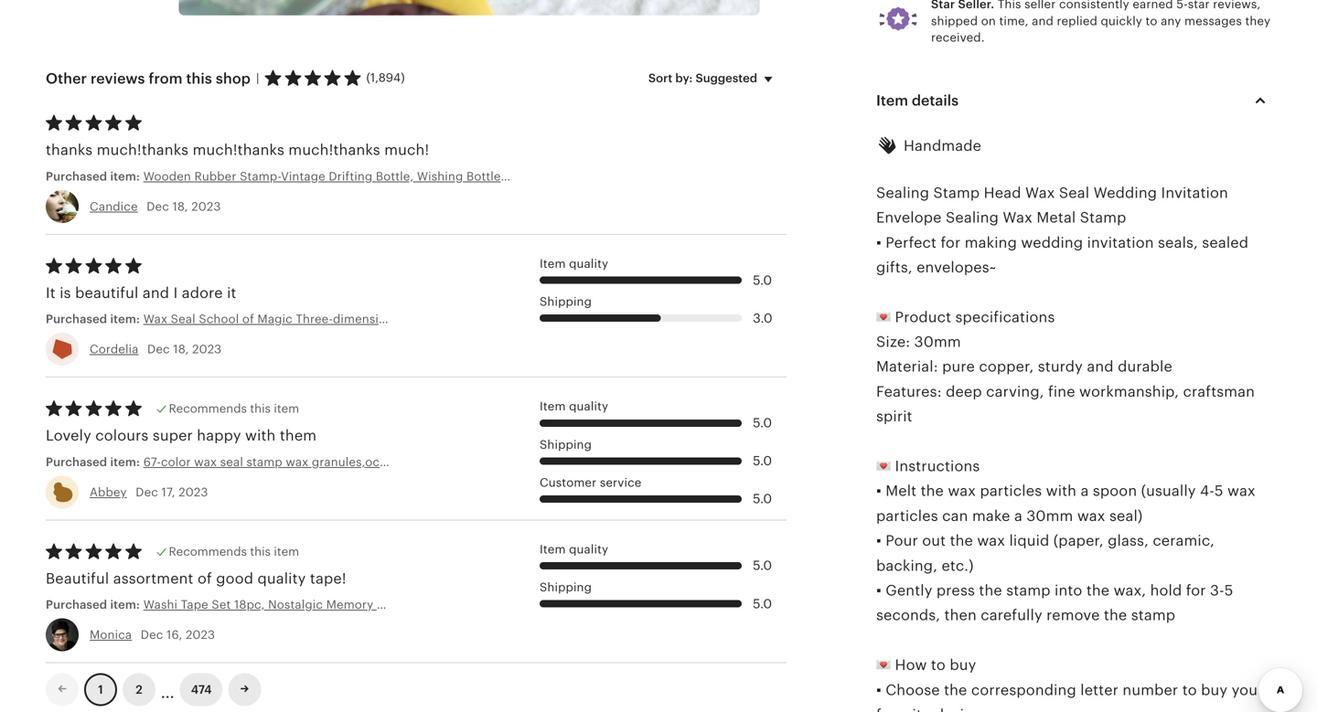 Task type: describe. For each thing, give the bounding box(es) containing it.
wishing
[[417, 170, 463, 183]]

design
[[935, 707, 983, 713]]

spoon
[[1093, 483, 1137, 500]]

other
[[46, 70, 87, 87]]

into
[[1055, 583, 1083, 599]]

then
[[945, 608, 977, 624]]

1 wooden from the left
[[143, 170, 191, 183]]

wooden rubber stamp-vintage drifting bottle, wishing bottle, perfume bottle, pocket decoration material-wooden stamp link
[[143, 168, 850, 185]]

number
[[1123, 682, 1179, 699]]

2023 for much!thanks
[[191, 200, 221, 214]]

wax up (paper,
[[1078, 508, 1106, 525]]

consistently
[[1059, 0, 1130, 11]]

this
[[998, 0, 1022, 11]]

gently
[[886, 583, 933, 599]]

dec for beautiful
[[147, 343, 170, 356]]

recommends this item for good
[[169, 545, 299, 559]]

quality for beautiful assortment of good quality tape!
[[569, 543, 609, 557]]

💌 for 💌 product specifications size: 30mm material: pure copper, sturdy and durable features: deep carving, fine workmanship, craftsman spirit
[[877, 309, 891, 326]]

sealed
[[1203, 234, 1249, 251]]

decoration
[[643, 170, 707, 183]]

with inside the 💌 instructions ▪ melt the wax particles with a spoon (usually 4-5 wax particles can make a 30mm wax seal) ▪ pour out the wax liquid (paper, glass, ceramic, backing, etc.) ▪ gently press the stamp into the wax, hold for 3-5 seconds, then carefully remove the stamp
[[1046, 483, 1077, 500]]

monica link
[[90, 629, 132, 642]]

product
[[895, 309, 952, 326]]

30mm inside the 💌 instructions ▪ melt the wax particles with a spoon (usually 4-5 wax particles can make a 30mm wax seal) ▪ pour out the wax liquid (paper, glass, ceramic, backing, etc.) ▪ gently press the stamp into the wax, hold for 3-5 seconds, then carefully remove the stamp
[[1027, 508, 1074, 525]]

purchased for it
[[46, 312, 107, 326]]

2 link
[[123, 674, 156, 707]]

features:
[[877, 384, 942, 400]]

shipping for it is beautiful and i adore it
[[540, 295, 592, 309]]

16,
[[167, 629, 182, 642]]

sort
[[649, 72, 673, 85]]

lovely
[[46, 428, 91, 444]]

0 vertical spatial buy
[[950, 657, 977, 674]]

3.0
[[753, 311, 773, 326]]

18, for much!thanks
[[172, 200, 188, 214]]

quickly
[[1101, 14, 1143, 28]]

sort by: suggested button
[[635, 59, 793, 98]]

item for lovely colours super happy with them
[[540, 400, 566, 414]]

for inside sealing stamp head wax seal wedding invitation envelope sealing wax metal stamp ▪ perfect for making wedding invitation seals, sealed gifts, envelopes~
[[941, 234, 961, 251]]

💌 for 💌 how to buy ▪ choose the corresponding letter number to buy your favorite design
[[877, 657, 891, 674]]

any
[[1161, 14, 1182, 28]]

can
[[943, 508, 969, 525]]

seals,
[[1158, 234, 1198, 251]]

it
[[46, 285, 56, 301]]

💌 product specifications size: 30mm material: pure copper, sturdy and durable features: deep carving, fine workmanship, craftsman spirit
[[877, 309, 1255, 425]]

18, for beautiful
[[173, 343, 189, 356]]

(paper,
[[1054, 533, 1104, 550]]

1 item: from the top
[[110, 170, 140, 183]]

4 5.0 from the top
[[753, 492, 772, 507]]

item quality for beautiful assortment of good quality tape!
[[540, 543, 609, 557]]

2 5.0 from the top
[[753, 416, 772, 430]]

(usually
[[1142, 483, 1196, 500]]

backing,
[[877, 558, 938, 574]]

4-
[[1200, 483, 1215, 500]]

tape!
[[310, 571, 346, 587]]

messages
[[1185, 14, 1242, 28]]

1 horizontal spatial a
[[1081, 483, 1089, 500]]

out
[[923, 533, 946, 550]]

material:
[[877, 359, 939, 375]]

from
[[149, 70, 183, 87]]

abbey dec 17, 2023
[[90, 486, 208, 499]]

perfume
[[508, 170, 556, 183]]

cordelia
[[90, 343, 139, 356]]

it
[[227, 285, 237, 301]]

durable
[[1118, 359, 1173, 375]]

earned
[[1133, 0, 1174, 11]]

3 bottle, from the left
[[560, 170, 598, 183]]

3 ▪ from the top
[[877, 533, 882, 550]]

wedding
[[1094, 185, 1158, 201]]

5-
[[1177, 0, 1188, 11]]

pour
[[886, 533, 918, 550]]

1 much!thanks from the left
[[97, 142, 189, 158]]

drifting
[[329, 170, 373, 183]]

abbey link
[[90, 486, 127, 499]]

candice dec 18, 2023
[[90, 200, 221, 214]]

craftsman
[[1183, 384, 1255, 400]]

on
[[981, 14, 996, 28]]

item for beautiful assortment of good quality tape!
[[540, 543, 566, 557]]

2 vertical spatial to
[[1183, 682, 1197, 699]]

size:
[[877, 334, 911, 350]]

choose
[[886, 682, 940, 699]]

shipping for lovely colours super happy with them
[[540, 438, 592, 452]]

i
[[173, 285, 178, 301]]

1 vertical spatial stamp
[[934, 185, 980, 201]]

envelope
[[877, 210, 942, 226]]

favorite
[[877, 707, 931, 713]]

1 vertical spatial wax
[[1003, 210, 1033, 226]]

handmade
[[904, 138, 982, 154]]

it is beautiful and i adore it
[[46, 285, 237, 301]]

thanks much!thanks much!thanks much!thanks much!
[[46, 142, 429, 158]]

shipping for beautiful assortment of good quality tape!
[[540, 581, 592, 595]]

assortment
[[113, 571, 194, 587]]

lovely colours super happy with them
[[46, 428, 317, 444]]

monica dec 16, 2023
[[90, 629, 215, 642]]

2 bottle, from the left
[[467, 170, 505, 183]]

carefully
[[981, 608, 1043, 624]]

this seller consistently earned 5-star reviews, shipped on time, and replied quickly to any messages they received.
[[931, 0, 1271, 44]]

customer
[[540, 476, 597, 490]]

item: for is
[[110, 312, 140, 326]]

purchased item: for colours
[[46, 455, 143, 469]]

shop
[[216, 70, 251, 87]]

melt
[[886, 483, 917, 500]]

etc.)
[[942, 558, 974, 574]]

the up etc.)
[[950, 533, 973, 550]]

474 link
[[180, 674, 223, 707]]

purchased item: wooden rubber stamp-vintage drifting bottle, wishing bottle, perfume bottle, pocket decoration material-wooden stamp
[[46, 170, 850, 183]]

dec for of
[[141, 629, 163, 642]]

💌 for 💌 instructions ▪ melt the wax particles with a spoon (usually 4-5 wax particles can make a 30mm wax seal) ▪ pour out the wax liquid (paper, glass, ceramic, backing, etc.) ▪ gently press the stamp into the wax, hold for 3-5 seconds, then carefully remove the stamp
[[877, 458, 891, 475]]

invitation
[[1087, 234, 1154, 251]]

wax up "can"
[[948, 483, 976, 500]]

purchased for lovely
[[46, 455, 107, 469]]

thanks
[[46, 142, 93, 158]]

star
[[1188, 0, 1210, 11]]

time,
[[1000, 14, 1029, 28]]

0 horizontal spatial stamp
[[812, 170, 850, 183]]

💌 instructions ▪ melt the wax particles with a spoon (usually 4-5 wax particles can make a 30mm wax seal) ▪ pour out the wax liquid (paper, glass, ceramic, backing, etc.) ▪ gently press the stamp into the wax, hold for 3-5 seconds, then carefully remove the stamp
[[877, 458, 1256, 624]]

deep
[[946, 384, 982, 400]]

2
[[136, 684, 143, 697]]

2 wooden from the left
[[761, 170, 809, 183]]

purchased item: for assortment
[[46, 598, 143, 612]]

30mm inside 💌 product specifications size: 30mm material: pure copper, sturdy and durable features: deep carving, fine workmanship, craftsman spirit
[[915, 334, 961, 350]]

invitation
[[1162, 185, 1229, 201]]

spirit
[[877, 409, 913, 425]]



Task type: vqa. For each thing, say whether or not it's contained in the screenshot.
liquid
yes



Task type: locate. For each thing, give the bounding box(es) containing it.
purchased down thanks
[[46, 170, 107, 183]]

0 vertical spatial 30mm
[[915, 334, 961, 350]]

dec right candice
[[147, 200, 169, 214]]

1 horizontal spatial stamp
[[1132, 608, 1176, 624]]

1 horizontal spatial with
[[1046, 483, 1077, 500]]

18,
[[172, 200, 188, 214], [173, 343, 189, 356]]

purchased down lovely
[[46, 455, 107, 469]]

dec for much!thanks
[[147, 200, 169, 214]]

purchased item:
[[46, 312, 143, 326], [46, 455, 143, 469], [46, 598, 143, 612]]

bottle, left pocket
[[560, 170, 598, 183]]

1 vertical spatial 18,
[[173, 343, 189, 356]]

1 ▪ from the top
[[877, 234, 882, 251]]

fine
[[1048, 384, 1076, 400]]

wax,
[[1114, 583, 1147, 599]]

item left details
[[877, 93, 908, 109]]

received.
[[931, 31, 985, 44]]

1 vertical spatial 💌
[[877, 458, 891, 475]]

item details
[[877, 93, 959, 109]]

recommends up happy
[[169, 402, 247, 416]]

2 purchased from the top
[[46, 312, 107, 326]]

1 horizontal spatial sealing
[[946, 210, 999, 226]]

1 💌 from the top
[[877, 309, 891, 326]]

envelopes~
[[917, 259, 997, 276]]

1 vertical spatial 5
[[1225, 583, 1234, 599]]

3 item: from the top
[[110, 455, 140, 469]]

colours
[[95, 428, 149, 444]]

2 horizontal spatial and
[[1087, 359, 1114, 375]]

0 vertical spatial with
[[245, 428, 276, 444]]

4 item: from the top
[[110, 598, 140, 612]]

4 purchased from the top
[[46, 598, 107, 612]]

beautiful assortment of good quality tape!
[[46, 571, 346, 587]]

0 vertical spatial item
[[274, 402, 299, 416]]

2 shipping from the top
[[540, 438, 592, 452]]

474
[[191, 684, 212, 697]]

good
[[216, 571, 254, 587]]

the right the into
[[1087, 583, 1110, 599]]

2 ▪ from the top
[[877, 483, 882, 500]]

▪ left "melt"
[[877, 483, 882, 500]]

1 vertical spatial item quality
[[540, 400, 609, 414]]

5
[[1215, 483, 1224, 500], [1225, 583, 1234, 599]]

a left the spoon
[[1081, 483, 1089, 500]]

2 item from the top
[[274, 545, 299, 559]]

0 horizontal spatial particles
[[877, 508, 939, 525]]

0 horizontal spatial 30mm
[[915, 334, 961, 350]]

to inside this seller consistently earned 5-star reviews, shipped on time, and replied quickly to any messages they received.
[[1146, 14, 1158, 28]]

item down customer
[[540, 543, 566, 557]]

sealing up envelope
[[877, 185, 930, 201]]

1 purchased from the top
[[46, 170, 107, 183]]

0 vertical spatial to
[[1146, 14, 1158, 28]]

wax down make on the bottom of the page
[[977, 533, 1006, 550]]

the inside the 💌 how to buy ▪ choose the corresponding letter number to buy your favorite design
[[944, 682, 968, 699]]

how
[[895, 657, 927, 674]]

sort by: suggested
[[649, 72, 758, 85]]

0 vertical spatial 18,
[[172, 200, 188, 214]]

head
[[984, 185, 1022, 201]]

0 horizontal spatial with
[[245, 428, 276, 444]]

to right the 'number' on the bottom right of the page
[[1183, 682, 1197, 699]]

rubber
[[194, 170, 237, 183]]

pocket
[[601, 170, 640, 183]]

abbey
[[90, 486, 127, 499]]

item inside "dropdown button"
[[877, 93, 908, 109]]

1 5.0 from the top
[[753, 273, 772, 288]]

wax up metal
[[1026, 185, 1055, 201]]

and down seller
[[1032, 14, 1054, 28]]

2 vertical spatial purchased item:
[[46, 598, 143, 612]]

2023 right 17,
[[179, 486, 208, 499]]

0 horizontal spatial bottle,
[[376, 170, 414, 183]]

and inside 💌 product specifications size: 30mm material: pure copper, sturdy and durable features: deep carving, fine workmanship, craftsman spirit
[[1087, 359, 1114, 375]]

💌 inside the 💌 instructions ▪ melt the wax particles with a spoon (usually 4-5 wax particles can make a 30mm wax seal) ▪ pour out the wax liquid (paper, glass, ceramic, backing, etc.) ▪ gently press the stamp into the wax, hold for 3-5 seconds, then carefully remove the stamp
[[877, 458, 891, 475]]

dec left 17,
[[136, 486, 158, 499]]

0 vertical spatial for
[[941, 234, 961, 251]]

1 vertical spatial with
[[1046, 483, 1077, 500]]

item down perfume
[[540, 257, 566, 271]]

6 5.0 from the top
[[753, 597, 772, 611]]

💌 up size:
[[877, 309, 891, 326]]

monica
[[90, 629, 132, 642]]

0 vertical spatial recommends this item
[[169, 402, 299, 416]]

3 purchased from the top
[[46, 455, 107, 469]]

1 bottle, from the left
[[376, 170, 414, 183]]

other reviews from this shop
[[46, 70, 251, 87]]

the up carefully
[[979, 583, 1003, 599]]

item: for colours
[[110, 455, 140, 469]]

hold
[[1151, 583, 1182, 599]]

18, down i
[[173, 343, 189, 356]]

1 vertical spatial buy
[[1201, 682, 1228, 699]]

to right "how"
[[931, 657, 946, 674]]

1 vertical spatial this
[[250, 402, 271, 416]]

for inside the 💌 instructions ▪ melt the wax particles with a spoon (usually 4-5 wax particles can make a 30mm wax seal) ▪ pour out the wax liquid (paper, glass, ceramic, backing, etc.) ▪ gently press the stamp into the wax, hold for 3-5 seconds, then carefully remove the stamp
[[1186, 583, 1206, 599]]

item for with
[[274, 402, 299, 416]]

recommends this item up happy
[[169, 402, 299, 416]]

2023 for super
[[179, 486, 208, 499]]

shipped
[[931, 14, 978, 28]]

0 horizontal spatial stamp
[[1007, 583, 1051, 599]]

purchased item: for is
[[46, 312, 143, 326]]

1 item from the top
[[274, 402, 299, 416]]

recommends up 'of'
[[169, 545, 247, 559]]

ceramic,
[[1153, 533, 1215, 550]]

0 vertical spatial shipping
[[540, 295, 592, 309]]

this up lovely colours super happy with them
[[250, 402, 271, 416]]

purchased down beautiful
[[46, 598, 107, 612]]

0 vertical spatial stamp
[[1007, 583, 1051, 599]]

1 horizontal spatial buy
[[1201, 682, 1228, 699]]

item: up candice
[[110, 170, 140, 183]]

1 horizontal spatial to
[[1146, 14, 1158, 28]]

dec right cordelia link
[[147, 343, 170, 356]]

30mm up the liquid
[[1027, 508, 1074, 525]]

0 vertical spatial recommends
[[169, 402, 247, 416]]

💌 up "melt"
[[877, 458, 891, 475]]

2 vertical spatial shipping
[[540, 581, 592, 595]]

with left them
[[245, 428, 276, 444]]

5 5.0 from the top
[[753, 559, 772, 573]]

0 vertical spatial sealing
[[877, 185, 930, 201]]

1 vertical spatial a
[[1015, 508, 1023, 525]]

2 vertical spatial item quality
[[540, 543, 609, 557]]

30mm down product
[[915, 334, 961, 350]]

for left the 3- at the right of page
[[1186, 583, 1206, 599]]

2023 right 16,
[[186, 629, 215, 642]]

item quality for it is beautiful and i adore it
[[540, 257, 609, 271]]

candice link
[[90, 200, 138, 214]]

this for good
[[250, 545, 271, 559]]

0 vertical spatial particles
[[980, 483, 1042, 500]]

17,
[[161, 486, 175, 499]]

💌 inside 💌 product specifications size: 30mm material: pure copper, sturdy and durable features: deep carving, fine workmanship, craftsman spirit
[[877, 309, 891, 326]]

30mm
[[915, 334, 961, 350], [1027, 508, 1074, 525]]

they
[[1246, 14, 1271, 28]]

perfect
[[886, 234, 937, 251]]

2 purchased item: from the top
[[46, 455, 143, 469]]

and
[[1032, 14, 1054, 28], [143, 285, 169, 301], [1087, 359, 1114, 375]]

0 horizontal spatial and
[[143, 285, 169, 301]]

bottle, right wishing
[[467, 170, 505, 183]]

recommends this item for happy
[[169, 402, 299, 416]]

2 item: from the top
[[110, 312, 140, 326]]

particles up pour on the right
[[877, 508, 939, 525]]

1 vertical spatial recommends this item
[[169, 545, 299, 559]]

2023 down rubber
[[191, 200, 221, 214]]

1 horizontal spatial 30mm
[[1027, 508, 1074, 525]]

1 vertical spatial recommends
[[169, 545, 247, 559]]

0 vertical spatial stamp
[[812, 170, 850, 183]]

material-
[[710, 170, 761, 183]]

quality for lovely colours super happy with them
[[569, 400, 609, 414]]

1 vertical spatial sealing
[[946, 210, 999, 226]]

gifts,
[[877, 259, 913, 276]]

stamp down the hold
[[1132, 608, 1176, 624]]

0 horizontal spatial 5
[[1215, 483, 1224, 500]]

much!thanks up drifting
[[289, 142, 380, 158]]

this right from
[[186, 70, 212, 87]]

buy up design
[[950, 657, 977, 674]]

0 vertical spatial 5
[[1215, 483, 1224, 500]]

0 vertical spatial a
[[1081, 483, 1089, 500]]

item up customer
[[540, 400, 566, 414]]

purchased down 'is'
[[46, 312, 107, 326]]

sealing stamp head wax seal wedding invitation envelope sealing wax metal stamp ▪ perfect for making wedding invitation seals, sealed gifts, envelopes~
[[877, 185, 1249, 276]]

5 right the "(usually" at the bottom of the page
[[1215, 483, 1224, 500]]

1 vertical spatial 30mm
[[1027, 508, 1074, 525]]

adore
[[182, 285, 223, 301]]

▪ up favorite
[[877, 682, 882, 699]]

much!thanks up candice dec 18, 2023
[[97, 142, 189, 158]]

2 💌 from the top
[[877, 458, 891, 475]]

1 vertical spatial for
[[1186, 583, 1206, 599]]

recommends
[[169, 402, 247, 416], [169, 545, 247, 559]]

and inside this seller consistently earned 5-star reviews, shipped on time, and replied quickly to any messages they received.
[[1032, 14, 1054, 28]]

reviews
[[91, 70, 145, 87]]

1 purchased item: from the top
[[46, 312, 143, 326]]

0 horizontal spatial to
[[931, 657, 946, 674]]

▪ left pour on the right
[[877, 533, 882, 550]]

the down instructions on the bottom of page
[[921, 483, 944, 500]]

1 horizontal spatial much!thanks
[[193, 142, 285, 158]]

vintage
[[281, 170, 326, 183]]

2 horizontal spatial much!thanks
[[289, 142, 380, 158]]

liquid
[[1010, 533, 1050, 550]]

2023 for of
[[186, 629, 215, 642]]

1 vertical spatial particles
[[877, 508, 939, 525]]

2023 down adore
[[192, 343, 222, 356]]

this up good at the bottom left of the page
[[250, 545, 271, 559]]

1 horizontal spatial for
[[1186, 583, 1206, 599]]

…
[[161, 677, 175, 704]]

1 shipping from the top
[[540, 295, 592, 309]]

5 ▪ from the top
[[877, 682, 882, 699]]

1 recommends this item from the top
[[169, 402, 299, 416]]

2 item quality from the top
[[540, 400, 609, 414]]

2 horizontal spatial bottle,
[[560, 170, 598, 183]]

a
[[1081, 483, 1089, 500], [1015, 508, 1023, 525]]

bottle, down much!
[[376, 170, 414, 183]]

item: down 'it is beautiful and i adore it'
[[110, 312, 140, 326]]

💌
[[877, 309, 891, 326], [877, 458, 891, 475], [877, 657, 891, 674]]

2 horizontal spatial stamp
[[1080, 210, 1127, 226]]

the down wax,
[[1104, 608, 1127, 624]]

3 💌 from the top
[[877, 657, 891, 674]]

2 recommends from the top
[[169, 545, 247, 559]]

replied
[[1057, 14, 1098, 28]]

sealing up making
[[946, 210, 999, 226]]

purchased for beautiful
[[46, 598, 107, 612]]

much!
[[384, 142, 429, 158]]

for
[[941, 234, 961, 251], [1186, 583, 1206, 599]]

0 horizontal spatial much!thanks
[[97, 142, 189, 158]]

wax down head
[[1003, 210, 1033, 226]]

item quality
[[540, 257, 609, 271], [540, 400, 609, 414], [540, 543, 609, 557]]

particles up make on the bottom of the page
[[980, 483, 1042, 500]]

item details button
[[860, 79, 1288, 123]]

0 horizontal spatial wooden
[[143, 170, 191, 183]]

for up envelopes~
[[941, 234, 961, 251]]

💌 how to buy ▪ choose the corresponding letter number to buy your favorite design
[[877, 657, 1264, 713]]

buy left your
[[1201, 682, 1228, 699]]

18, right candice
[[172, 200, 188, 214]]

1 horizontal spatial and
[[1032, 14, 1054, 28]]

much!thanks up the stamp-
[[193, 142, 285, 158]]

with up (paper,
[[1046, 483, 1077, 500]]

recommends for happy
[[169, 402, 247, 416]]

0 vertical spatial 💌
[[877, 309, 891, 326]]

1 vertical spatial shipping
[[540, 438, 592, 452]]

1 horizontal spatial bottle,
[[467, 170, 505, 183]]

letter
[[1081, 682, 1119, 699]]

0 horizontal spatial sealing
[[877, 185, 930, 201]]

sealing
[[877, 185, 930, 201], [946, 210, 999, 226]]

wooden
[[143, 170, 191, 183], [761, 170, 809, 183]]

make
[[973, 508, 1011, 525]]

quality for it is beautiful and i adore it
[[569, 257, 609, 271]]

much!thanks
[[97, 142, 189, 158], [193, 142, 285, 158], [289, 142, 380, 158]]

a right make on the bottom of the page
[[1015, 508, 1023, 525]]

2 recommends this item from the top
[[169, 545, 299, 559]]

1 horizontal spatial particles
[[980, 483, 1042, 500]]

0 vertical spatial purchased item:
[[46, 312, 143, 326]]

the up design
[[944, 682, 968, 699]]

super
[[153, 428, 193, 444]]

workmanship,
[[1080, 384, 1179, 400]]

wax right 4- on the bottom right of page
[[1228, 483, 1256, 500]]

3 shipping from the top
[[540, 581, 592, 595]]

and left i
[[143, 285, 169, 301]]

3 5.0 from the top
[[753, 454, 772, 469]]

💌 left "how"
[[877, 657, 891, 674]]

beautiful
[[46, 571, 109, 587]]

and up 'workmanship,'
[[1087, 359, 1114, 375]]

3 item quality from the top
[[540, 543, 609, 557]]

2 vertical spatial this
[[250, 545, 271, 559]]

1 horizontal spatial wooden
[[761, 170, 809, 183]]

details
[[912, 93, 959, 109]]

item quality for lovely colours super happy with them
[[540, 400, 609, 414]]

press
[[937, 583, 975, 599]]

2023 for beautiful
[[192, 343, 222, 356]]

metal
[[1037, 210, 1076, 226]]

1 horizontal spatial stamp
[[934, 185, 980, 201]]

1 vertical spatial item
[[274, 545, 299, 559]]

2 much!thanks from the left
[[193, 142, 285, 158]]

item for it is beautiful and i adore it
[[540, 257, 566, 271]]

0 vertical spatial item quality
[[540, 257, 609, 271]]

1 vertical spatial purchased item:
[[46, 455, 143, 469]]

buy
[[950, 657, 977, 674], [1201, 682, 1228, 699]]

item: for assortment
[[110, 598, 140, 612]]

1 item quality from the top
[[540, 257, 609, 271]]

2 vertical spatial and
[[1087, 359, 1114, 375]]

▪ inside the 💌 how to buy ▪ choose the corresponding letter number to buy your favorite design
[[877, 682, 882, 699]]

dec left 16,
[[141, 629, 163, 642]]

3 much!thanks from the left
[[289, 142, 380, 158]]

2 horizontal spatial to
[[1183, 682, 1197, 699]]

▪ up gifts,
[[877, 234, 882, 251]]

▪ inside sealing stamp head wax seal wedding invitation envelope sealing wax metal stamp ▪ perfect for making wedding invitation seals, sealed gifts, envelopes~
[[877, 234, 882, 251]]

copper,
[[979, 359, 1034, 375]]

recommends for good
[[169, 545, 247, 559]]

4 ▪ from the top
[[877, 583, 882, 599]]

recommends this item up good at the bottom left of the page
[[169, 545, 299, 559]]

3 purchased item: from the top
[[46, 598, 143, 612]]

dec for super
[[136, 486, 158, 499]]

1 horizontal spatial 5
[[1225, 583, 1234, 599]]

dec
[[147, 200, 169, 214], [147, 343, 170, 356], [136, 486, 158, 499], [141, 629, 163, 642]]

▪ left gently
[[877, 583, 882, 599]]

0 vertical spatial this
[[186, 70, 212, 87]]

2 vertical spatial 💌
[[877, 657, 891, 674]]

item: up the monica
[[110, 598, 140, 612]]

1 vertical spatial stamp
[[1132, 608, 1176, 624]]

0 horizontal spatial a
[[1015, 508, 1023, 525]]

to down earned
[[1146, 14, 1158, 28]]

0 horizontal spatial buy
[[950, 657, 977, 674]]

seller
[[1025, 0, 1056, 11]]

2 vertical spatial stamp
[[1080, 210, 1127, 226]]

💌 inside the 💌 how to buy ▪ choose the corresponding letter number to buy your favorite design
[[877, 657, 891, 674]]

item: down colours
[[110, 455, 140, 469]]

this for happy
[[250, 402, 271, 416]]

1 vertical spatial to
[[931, 657, 946, 674]]

making
[[965, 234, 1017, 251]]

stamp-
[[240, 170, 281, 183]]

item for quality
[[274, 545, 299, 559]]

the
[[921, 483, 944, 500], [950, 533, 973, 550], [979, 583, 1003, 599], [1087, 583, 1110, 599], [1104, 608, 1127, 624], [944, 682, 968, 699]]

0 vertical spatial and
[[1032, 14, 1054, 28]]

1 vertical spatial and
[[143, 285, 169, 301]]

0 horizontal spatial for
[[941, 234, 961, 251]]

1 recommends from the top
[[169, 402, 247, 416]]

5 right the hold
[[1225, 583, 1234, 599]]

5.0
[[753, 273, 772, 288], [753, 416, 772, 430], [753, 454, 772, 469], [753, 492, 772, 507], [753, 559, 772, 573], [753, 597, 772, 611]]

stamp up carefully
[[1007, 583, 1051, 599]]

remove
[[1047, 608, 1100, 624]]

candice
[[90, 200, 138, 214]]

stamp
[[812, 170, 850, 183], [934, 185, 980, 201], [1080, 210, 1127, 226]]

0 vertical spatial wax
[[1026, 185, 1055, 201]]



